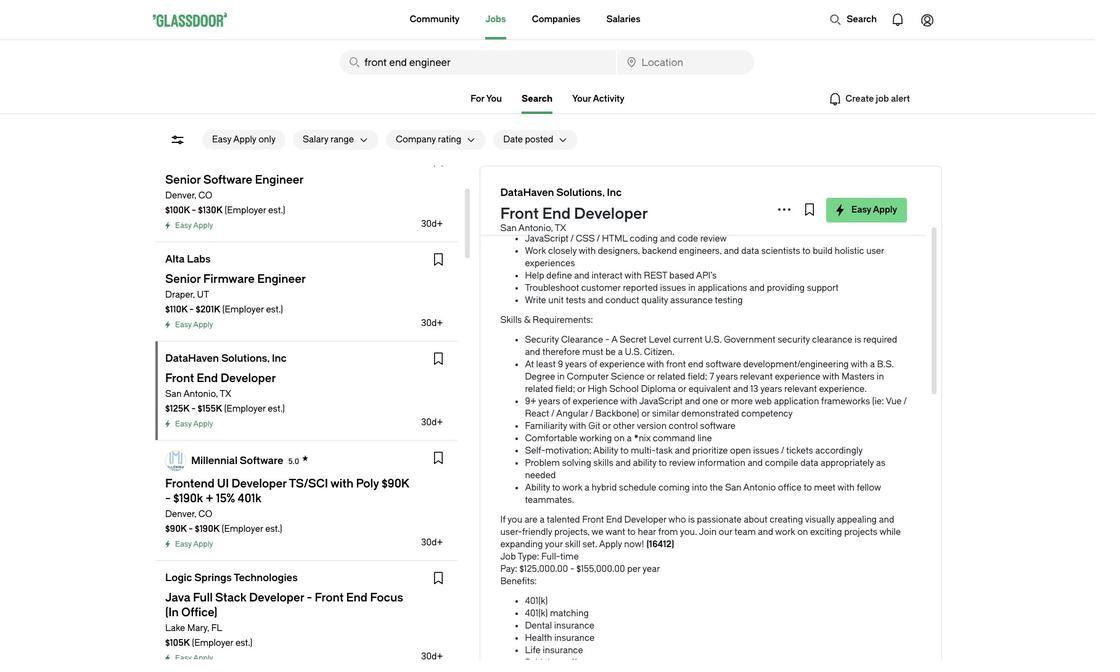 Task type: describe. For each thing, give the bounding box(es) containing it.
(employer for denver, co $90k - $190k (employer est.)
[[222, 524, 263, 535]]

build
[[813, 246, 833, 257]]

0 vertical spatial field;
[[688, 372, 708, 383]]

type:
[[518, 552, 540, 563]]

salary
[[303, 135, 329, 145]]

a
[[612, 335, 618, 346]]

appealing
[[837, 515, 877, 526]]

1 vertical spatial ability
[[525, 483, 550, 494]]

and up while
[[880, 515, 895, 526]]

coming
[[659, 483, 690, 494]]

frameworks
[[822, 397, 871, 407]]

with down school
[[621, 397, 638, 407]]

with down angular on the right bottom of the page
[[570, 421, 587, 432]]

years right the 13
[[761, 384, 783, 395]]

/ up familiarity
[[552, 409, 555, 420]]

san inside security clearance - a secret level current u.s. government security clearance is required and therefore must be a u.s. citizen. at least 9 years of experience with front end software development/engineering with a b.s. degree in computer science or related field; 7 years relevant experience with masters in related field; or high school diploma or equivalent and 13 years relevant experience. 9+ years of experience with javascript and one or more web application frameworks (ie: vue / react / angular / backbone) or similar demonstrated competency familiarity with git or other version control software comfortable working on a *nix command line self-motivation; ability to multi-task and prioritize open issues / tickets accordingly problem solving skills and ability to review information and compile data appropriately as needed ability to work a hybrid schedule coming into the san antonio office to meet with fellow teammates.
[[726, 483, 742, 494]]

be
[[606, 347, 616, 358]]

1 vertical spatial relevant
[[785, 384, 817, 395]]

office
[[778, 483, 802, 494]]

and down maintenance
[[724, 246, 740, 257]]

datahaven inside jobs list 'element'
[[165, 353, 219, 365]]

only
[[259, 135, 276, 145]]

exciting
[[811, 528, 843, 538]]

1 vertical spatial applications
[[698, 283, 748, 294]]

rest
[[644, 271, 668, 281]]

denver, co $90k - $190k (employer est.)
[[165, 510, 282, 535]]

software
[[240, 455, 284, 467]]

needed
[[525, 471, 556, 481]]

into
[[692, 483, 708, 494]]

and left one
[[685, 397, 701, 407]]

work inside security clearance - a secret level current u.s. government security clearance is required and therefore must be a u.s. citizen. at least 9 years of experience with front end software development/engineering with a b.s. degree in computer science or related field; 7 years relevant experience with masters in related field; or high school diploma or equivalent and 13 years relevant experience. 9+ years of experience with javascript and one or more web application frameworks (ie: vue / react / angular / backbone) or similar demonstrated competency familiarity with git or other version control software comfortable working on a *nix command line self-motivation; ability to multi-task and prioritize open issues / tickets accordingly problem solving skills and ability to review information and compile data appropriately as needed ability to work a hybrid schedule coming into the san antonio office to meet with fellow teammates.
[[563, 483, 583, 494]]

- inside job type: full-time pay: $125,000.00 - $155,000.00 per year benefits:
[[571, 565, 575, 575]]

with right assist
[[552, 221, 569, 232]]

skills
[[594, 458, 614, 469]]

or right one
[[721, 397, 729, 407]]

apply down $190k
[[193, 540, 213, 549]]

1 vertical spatial software
[[700, 421, 736, 432]]

end for front end developer duties: assist with the creation, enhancement, and maintenance of web applications javascript / css / html coding and code review work closely with designers, backend engineers, and data scientists to build holistic user experiences help define and interact with rest based api's troubleshoot customer reported issues in applications and providing support write unit tests and conduct quality assurance testing
[[525, 189, 541, 200]]

years right the 9
[[565, 360, 587, 370]]

1 horizontal spatial solutions,
[[557, 187, 605, 199]]

with up masters
[[851, 360, 868, 370]]

company
[[396, 135, 436, 145]]

5.0
[[288, 457, 299, 466]]

with up experience.
[[823, 372, 840, 383]]

prioritize
[[693, 446, 728, 457]]

command
[[653, 434, 696, 444]]

and right define
[[575, 271, 590, 281]]

duties:
[[501, 202, 530, 212]]

javascript inside front end developer duties: assist with the creation, enhancement, and maintenance of web applications javascript / css / html coding and code review work closely with designers, backend engineers, and data scientists to build holistic user experiences help define and interact with rest based api's troubleshoot customer reported issues in applications and providing support write unit tests and conduct quality assurance testing
[[525, 234, 569, 244]]

2 horizontal spatial in
[[877, 372, 885, 383]]

team
[[735, 528, 756, 538]]

(employer for denver, co $100k - $130k (employer est.)
[[225, 205, 266, 216]]

school
[[610, 384, 639, 395]]

0 vertical spatial datahaven solutions, inc
[[501, 187, 622, 199]]

datahaven solutions, inc inside jobs list 'element'
[[165, 353, 287, 365]]

1 horizontal spatial applications
[[789, 221, 839, 232]]

appropriately
[[821, 458, 874, 469]]

secret
[[620, 335, 647, 346]]

data inside security clearance - a secret level current u.s. government security clearance is required and therefore must be a u.s. citizen. at least 9 years of experience with front end software development/engineering with a b.s. degree in computer science or related field; 7 years relevant experience with masters in related field; or high school diploma or equivalent and 13 years relevant experience. 9+ years of experience with javascript and one or more web application frameworks (ie: vue / react / angular / backbone) or similar demonstrated competency familiarity with git or other version control software comfortable working on a *nix command line self-motivation; ability to multi-task and prioritize open issues / tickets accordingly problem solving skills and ability to review information and compile data appropriately as needed ability to work a hybrid schedule coming into the san antonio office to meet with fellow teammates.
[[801, 458, 819, 469]]

now!
[[625, 540, 645, 550]]

1 vertical spatial of
[[589, 360, 598, 370]]

similar
[[652, 409, 680, 420]]

apply down $130k
[[193, 221, 213, 230]]

/ up git
[[591, 409, 594, 420]]

denver, for $100k
[[165, 191, 196, 201]]

work inside if you are a talented front end developer who is passionate about creating visually appealing and user-friendly projects, we want to hear from you. join our team and work on exciting projects while expanding your skill set. apply now!
[[776, 528, 796, 538]]

30d+ for datahaven solutions, inc
[[421, 418, 443, 428]]

years up react
[[539, 397, 561, 407]]

the inside front end developer duties: assist with the creation, enhancement, and maintenance of web applications javascript / css / html coding and code review work closely with designers, backend engineers, and data scientists to build holistic user experiences help define and interact with rest based api's troubleshoot customer reported issues in applications and providing support write unit tests and conduct quality assurance testing
[[571, 221, 585, 232]]

front for front end developer duties: assist with the creation, enhancement, and maintenance of web applications javascript / css / html coding and code review work closely with designers, backend engineers, and data scientists to build holistic user experiences help define and interact with rest based api's troubleshoot customer reported issues in applications and providing support write unit tests and conduct quality assurance testing
[[501, 189, 522, 200]]

search inside search button
[[847, 14, 877, 25]]

engineers,
[[680, 246, 722, 257]]

none field search keyword
[[340, 50, 616, 75]]

salary range
[[303, 135, 354, 145]]

health
[[525, 634, 552, 644]]

- inside the san antonio, tx $125k - $155k (employer est.)
[[192, 404, 196, 415]]

tx inside the san antonio, tx $125k - $155k (employer est.)
[[220, 389, 231, 400]]

front for front end developer san antonio, tx
[[501, 205, 539, 223]]

you
[[508, 515, 523, 526]]

*nix
[[634, 434, 651, 444]]

easy down $100k
[[175, 221, 192, 230]]

$125k
[[165, 404, 190, 415]]

and up backend
[[660, 234, 676, 244]]

write
[[525, 296, 546, 306]]

as
[[877, 458, 886, 469]]

denver, co $100k - $130k (employer est.)
[[165, 191, 285, 216]]

open
[[731, 446, 751, 457]]

review inside front end developer duties: assist with the creation, enhancement, and maintenance of web applications javascript / css / html coding and code review work closely with designers, backend engineers, and data scientists to build holistic user experiences help define and interact with rest based api's troubleshoot customer reported issues in applications and providing support write unit tests and conduct quality assurance testing
[[701, 234, 727, 244]]

easy apply for san antonio, tx $125k - $155k (employer est.)
[[175, 420, 213, 429]]

to up "teammates."
[[552, 483, 561, 494]]

if you are a talented front end developer who is passionate about creating visually appealing and user-friendly projects, we want to hear from you. join our team and work on exciting projects while expanding your skill set. apply now!
[[501, 515, 901, 550]]

your
[[573, 94, 592, 104]]

our
[[719, 528, 733, 538]]

solving
[[562, 458, 592, 469]]

are
[[525, 515, 538, 526]]

conduct
[[606, 296, 640, 306]]

skill
[[565, 540, 581, 550]]

$201k
[[196, 305, 220, 315]]

to inside if you are a talented front end developer who is passionate about creating visually appealing and user-friendly projects, we want to hear from you. join our team and work on exciting projects while expanding your skill set. apply now!
[[628, 528, 636, 538]]

in inside front end developer duties: assist with the creation, enhancement, and maintenance of web applications javascript / css / html coding and code review work closely with designers, backend engineers, and data scientists to build holistic user experiences help define and interact with rest based api's troubleshoot customer reported issues in applications and providing support write unit tests and conduct quality assurance testing
[[689, 283, 696, 294]]

front
[[667, 360, 686, 370]]

and up more
[[733, 384, 749, 395]]

and up code
[[686, 221, 701, 232]]

- inside security clearance - a secret level current u.s. government security clearance is required and therefore must be a u.s. citizen. at least 9 years of experience with front end software development/engineering with a b.s. degree in computer science or related field; 7 years relevant experience with masters in related field; or high school diploma or equivalent and 13 years relevant experience. 9+ years of experience with javascript and one or more web application frameworks (ie: vue / react / angular / backbone) or similar demonstrated competency familiarity with git or other version control software comfortable working on a *nix command line self-motivation; ability to multi-task and prioritize open issues / tickets accordingly problem solving skills and ability to review information and compile data appropriately as needed ability to work a hybrid schedule coming into the san antonio office to meet with fellow teammates.
[[606, 335, 610, 346]]

- inside denver, co $100k - $130k (employer est.)
[[192, 205, 196, 216]]

to left meet
[[804, 483, 813, 494]]

enhancement,
[[625, 221, 684, 232]]

working
[[580, 434, 612, 444]]

inc inside jobs list 'element'
[[272, 353, 287, 365]]

familiarity
[[525, 421, 568, 432]]

apply down $155k on the left of the page
[[193, 420, 213, 429]]

one
[[703, 397, 719, 407]]

user-
[[501, 528, 522, 538]]

troubleshoot
[[525, 283, 579, 294]]

easy down $125k
[[175, 420, 192, 429]]

reported
[[623, 283, 658, 294]]

b.s.
[[878, 360, 894, 370]]

and right 'skills'
[[616, 458, 631, 469]]

13
[[751, 384, 759, 395]]

and down command
[[675, 446, 691, 457]]

lake
[[165, 624, 185, 634]]

salary range button
[[293, 130, 354, 150]]

0 horizontal spatial in
[[558, 372, 565, 383]]

1 vertical spatial insurance
[[555, 634, 595, 644]]

comfortable
[[525, 434, 578, 444]]

high
[[588, 384, 608, 395]]

2 401(k) from the top
[[525, 609, 548, 619]]

to down task
[[659, 458, 667, 469]]

draper, ut $110k - $201k (employer est.)
[[165, 290, 283, 315]]

easy inside easy apply only 'button'
[[212, 135, 232, 145]]

0 horizontal spatial related
[[525, 384, 554, 395]]

based
[[670, 271, 695, 281]]

clearance
[[561, 335, 604, 346]]

javascript inside security clearance - a secret level current u.s. government security clearance is required and therefore must be a u.s. citizen. at least 9 years of experience with front end software development/engineering with a b.s. degree in computer science or related field; 7 years relevant experience with masters in related field; or high school diploma or equivalent and 13 years relevant experience. 9+ years of experience with javascript and one or more web application frameworks (ie: vue / react / angular / backbone) or similar demonstrated competency familiarity with git or other version control software comfortable working on a *nix command line self-motivation; ability to multi-task and prioritize open issues / tickets accordingly problem solving skills and ability to review information and compile data appropriately as needed ability to work a hybrid schedule coming into the san antonio office to meet with fellow teammates.
[[640, 397, 683, 407]]

0 vertical spatial u.s.
[[705, 335, 722, 346]]

- inside denver, co $90k - $190k (employer est.)
[[189, 524, 193, 535]]

passionate
[[697, 515, 742, 526]]

experiences
[[525, 259, 575, 269]]

2 vertical spatial of
[[563, 397, 571, 407]]

front end developer duties: assist with the creation, enhancement, and maintenance of web applications javascript / css / html coding and code review work closely with designers, backend engineers, and data scientists to build holistic user experiences help define and interact with rest based api's troubleshoot customer reported issues in applications and providing support write unit tests and conduct quality assurance testing
[[501, 189, 885, 306]]

(16412)
[[647, 540, 675, 550]]

1 401(k) from the top
[[525, 597, 548, 607]]

easy down $90k
[[175, 540, 192, 549]]

easy inside easy apply button
[[852, 205, 872, 215]]

with up reported
[[625, 271, 642, 281]]

antonio
[[744, 483, 776, 494]]

(employer inside lake mary, fl $105k (employer est.)
[[192, 639, 234, 649]]

task
[[656, 446, 673, 457]]

$130k
[[198, 205, 223, 216]]

web inside security clearance - a secret level current u.s. government security clearance is required and therefore must be a u.s. citizen. at least 9 years of experience with front end software development/engineering with a b.s. degree in computer science or related field; 7 years relevant experience with masters in related field; or high school diploma or equivalent and 13 years relevant experience. 9+ years of experience with javascript and one or more web application frameworks (ie: vue / react / angular / backbone) or similar demonstrated competency familiarity with git or other version control software comfortable working on a *nix command line self-motivation; ability to multi-task and prioritize open issues / tickets accordingly problem solving skills and ability to review information and compile data appropriately as needed ability to work a hybrid schedule coming into the san antonio office to meet with fellow teammates.
[[755, 397, 772, 407]]

1 vertical spatial experience
[[775, 372, 821, 383]]

0 vertical spatial software
[[706, 360, 742, 370]]

development/engineering
[[744, 360, 849, 370]]

the inside security clearance - a secret level current u.s. government security clearance is required and therefore must be a u.s. citizen. at least 9 years of experience with front end software development/engineering with a b.s. degree in computer science or related field; 7 years relevant experience with masters in related field; or high school diploma or equivalent and 13 years relevant experience. 9+ years of experience with javascript and one or more web application frameworks (ie: vue / react / angular / backbone) or similar demonstrated competency familiarity with git or other version control software comfortable working on a *nix command line self-motivation; ability to multi-task and prioritize open issues / tickets accordingly problem solving skills and ability to review information and compile data appropriately as needed ability to work a hybrid schedule coming into the san antonio office to meet with fellow teammates.
[[710, 483, 723, 494]]

vue
[[886, 397, 902, 407]]

clearance
[[813, 335, 853, 346]]

or right diploma
[[678, 384, 687, 395]]

draper,
[[165, 290, 195, 300]]

review inside security clearance - a secret level current u.s. government security clearance is required and therefore must be a u.s. citizen. at least 9 years of experience with front end software development/engineering with a b.s. degree in computer science or related field; 7 years relevant experience with masters in related field; or high school diploma or equivalent and 13 years relevant experience. 9+ years of experience with javascript and one or more web application frameworks (ie: vue / react / angular / backbone) or similar demonstrated competency familiarity with git or other version control software comfortable working on a *nix command line self-motivation; ability to multi-task and prioritize open issues / tickets accordingly problem solving skills and ability to review information and compile data appropriately as needed ability to work a hybrid schedule coming into the san antonio office to meet with fellow teammates.
[[670, 458, 696, 469]]

millennial software logo image
[[166, 452, 186, 471]]

if
[[501, 515, 506, 526]]

9+
[[525, 397, 537, 407]]

alta
[[165, 254, 185, 265]]

tickets
[[787, 446, 814, 457]]

logic springs technologies
[[165, 573, 298, 584]]

401(k) 401(k) matching dental insurance health insurance life insurance
[[525, 597, 595, 656]]

none field search location
[[617, 50, 755, 75]]

easy apply down $130k
[[175, 221, 213, 230]]

front inside if you are a talented front end developer who is passionate about creating visually appealing and user-friendly projects, we want to hear from you. join our team and work on exciting projects while expanding your skill set. apply now!
[[583, 515, 604, 526]]

from
[[659, 528, 679, 538]]

code
[[678, 234, 699, 244]]

date posted button
[[494, 130, 554, 150]]

and down customer
[[588, 296, 604, 306]]

life
[[525, 646, 541, 656]]

with right meet
[[838, 483, 855, 494]]

easy down $110k
[[175, 321, 192, 329]]

angular
[[556, 409, 589, 420]]

coding
[[630, 234, 658, 244]]

application
[[774, 397, 820, 407]]

/ right vue
[[904, 397, 907, 407]]

a right be
[[618, 347, 623, 358]]

/ up compile
[[782, 446, 785, 457]]

government
[[724, 335, 776, 346]]



Task type: locate. For each thing, give the bounding box(es) containing it.
of down must
[[589, 360, 598, 370]]

2 vertical spatial experience
[[573, 397, 619, 407]]

company rating
[[396, 135, 462, 145]]

mary,
[[187, 624, 209, 634]]

easy apply inside button
[[852, 205, 898, 215]]

front up we in the bottom right of the page
[[583, 515, 604, 526]]

time
[[561, 552, 579, 563]]

in up assurance in the top of the page
[[689, 283, 696, 294]]

1 horizontal spatial work
[[776, 528, 796, 538]]

on down creating
[[798, 528, 809, 538]]

diploma
[[641, 384, 676, 395]]

data inside front end developer duties: assist with the creation, enhancement, and maintenance of web applications javascript / css / html coding and code review work closely with designers, backend engineers, and data scientists to build holistic user experiences help define and interact with rest based api's troubleshoot customer reported issues in applications and providing support write unit tests and conduct quality assurance testing
[[742, 246, 760, 257]]

1 horizontal spatial on
[[798, 528, 809, 538]]

inc
[[607, 187, 622, 199], [272, 353, 287, 365]]

job type: full-time pay: $125,000.00 - $155,000.00 per year benefits:
[[501, 552, 660, 587]]

tx inside front end developer san antonio, tx
[[555, 223, 567, 234]]

teammates.
[[525, 495, 575, 506]]

9
[[558, 360, 564, 370]]

1 denver, from the top
[[165, 191, 196, 201]]

0 vertical spatial search
[[847, 14, 877, 25]]

$125,000.00
[[520, 565, 568, 575]]

$155,000.00
[[577, 565, 626, 575]]

on down other
[[614, 434, 625, 444]]

related down degree
[[525, 384, 554, 395]]

0 vertical spatial relevant
[[741, 372, 773, 383]]

/ right css
[[597, 234, 600, 244]]

1 horizontal spatial review
[[701, 234, 727, 244]]

(employer inside denver, co $100k - $130k (employer est.)
[[225, 205, 266, 216]]

0 horizontal spatial antonio,
[[183, 389, 218, 400]]

end inside front end developer san antonio, tx
[[543, 205, 571, 223]]

0 vertical spatial antonio,
[[519, 223, 553, 234]]

1 horizontal spatial datahaven
[[501, 187, 554, 199]]

years right 7
[[717, 372, 738, 383]]

(employer inside the san antonio, tx $125k - $155k (employer est.)
[[224, 404, 266, 415]]

1 vertical spatial is
[[689, 515, 695, 526]]

front end developer san antonio, tx
[[501, 205, 648, 234]]

antonio, up $155k on the left of the page
[[183, 389, 218, 400]]

date
[[504, 135, 523, 145]]

experience up 'science'
[[600, 360, 645, 370]]

per
[[628, 565, 641, 575]]

-
[[192, 205, 196, 216], [190, 305, 194, 315], [606, 335, 610, 346], [192, 404, 196, 415], [189, 524, 193, 535], [571, 565, 575, 575]]

30d+ for alta labs
[[421, 318, 443, 329]]

solutions, inside jobs list 'element'
[[221, 353, 270, 365]]

est.) inside lake mary, fl $105k (employer est.)
[[236, 639, 253, 649]]

easy right the open filter menu icon
[[212, 135, 232, 145]]

and
[[686, 221, 701, 232], [660, 234, 676, 244], [724, 246, 740, 257], [575, 271, 590, 281], [750, 283, 765, 294], [588, 296, 604, 306], [525, 347, 541, 358], [733, 384, 749, 395], [685, 397, 701, 407], [675, 446, 691, 457], [616, 458, 631, 469], [748, 458, 763, 469], [880, 515, 895, 526], [758, 528, 774, 538]]

san up $125k
[[165, 389, 182, 400]]

1 vertical spatial work
[[776, 528, 796, 538]]

0 horizontal spatial of
[[563, 397, 571, 407]]

pay:
[[501, 565, 518, 575]]

1 vertical spatial the
[[710, 483, 723, 494]]

denver, for $90k
[[165, 510, 196, 520]]

or up diploma
[[647, 372, 656, 383]]

denver, inside denver, co $90k - $190k (employer est.)
[[165, 510, 196, 520]]

easy apply down $190k
[[175, 540, 213, 549]]

- left $130k
[[192, 205, 196, 216]]

$190k
[[195, 524, 220, 535]]

/ left css
[[571, 234, 574, 244]]

end up "duties:"
[[525, 189, 541, 200]]

of inside front end developer duties: assist with the creation, enhancement, and maintenance of web applications javascript / css / html coding and code review work closely with designers, backend engineers, and data scientists to build holistic user experiences help define and interact with rest based api's troubleshoot customer reported issues in applications and providing support write unit tests and conduct quality assurance testing
[[760, 221, 768, 232]]

co up $130k
[[199, 191, 212, 201]]

1 vertical spatial issues
[[754, 446, 780, 457]]

(ie:
[[873, 397, 885, 407]]

san antonio, tx $125k - $155k (employer est.)
[[165, 389, 285, 415]]

apply down $201k
[[193, 321, 213, 329]]

2 denver, from the top
[[165, 510, 196, 520]]

Search keyword field
[[340, 50, 616, 75]]

end up want
[[607, 515, 623, 526]]

developer inside if you are a talented front end developer who is passionate about creating visually appealing and user-friendly projects, we want to hear from you. join our team and work on exciting projects while expanding your skill set. apply now!
[[625, 515, 667, 526]]

2 30d+ from the top
[[421, 318, 443, 329]]

work down solving
[[563, 483, 583, 494]]

1 vertical spatial solutions,
[[221, 353, 270, 365]]

1 horizontal spatial tx
[[555, 223, 567, 234]]

companies
[[532, 14, 581, 25]]

end down datahaven solutions, inc link
[[543, 205, 571, 223]]

1 30d+ from the top
[[421, 219, 443, 230]]

search link
[[522, 94, 553, 114]]

0 horizontal spatial solutions,
[[221, 353, 270, 365]]

0 vertical spatial ability
[[594, 446, 619, 457]]

web inside front end developer duties: assist with the creation, enhancement, and maintenance of web applications javascript / css / html coding and code review work closely with designers, backend engineers, and data scientists to build holistic user experiences help define and interact with rest based api's troubleshoot customer reported issues in applications and providing support write unit tests and conduct quality assurance testing
[[770, 221, 787, 232]]

0 vertical spatial experience
[[600, 360, 645, 370]]

0 horizontal spatial tx
[[220, 389, 231, 400]]

0 horizontal spatial field;
[[556, 384, 575, 395]]

0 horizontal spatial work
[[563, 483, 583, 494]]

datahaven down $110k
[[165, 353, 219, 365]]

data left the scientists on the top of the page
[[742, 246, 760, 257]]

1 horizontal spatial issues
[[754, 446, 780, 457]]

0 vertical spatial related
[[658, 372, 686, 383]]

antonio, inside front end developer san antonio, tx
[[519, 223, 553, 234]]

review down task
[[670, 458, 696, 469]]

providing
[[767, 283, 805, 294]]

hybrid
[[592, 483, 617, 494]]

maintenance
[[704, 221, 757, 232]]

equivalent
[[689, 384, 731, 395]]

developer up html
[[574, 205, 648, 223]]

est.) inside denver, co $90k - $190k (employer est.)
[[265, 524, 282, 535]]

activity
[[593, 94, 625, 104]]

relevant up application
[[785, 384, 817, 395]]

co for $130k
[[199, 191, 212, 201]]

2 vertical spatial insurance
[[543, 646, 583, 656]]

(employer right $130k
[[225, 205, 266, 216]]

(employer for draper, ut $110k - $201k (employer est.)
[[222, 305, 264, 315]]

easy apply down $155k on the left of the page
[[175, 420, 213, 429]]

san inside front end developer san antonio, tx
[[501, 223, 517, 234]]

0 horizontal spatial san
[[165, 389, 182, 400]]

end inside if you are a talented front end developer who is passionate about creating visually appealing and user-friendly projects, we want to hear from you. join our team and work on exciting projects while expanding your skill set. apply now!
[[607, 515, 623, 526]]

your activity link
[[573, 94, 625, 104]]

30d+ for denver, co
[[421, 219, 443, 230]]

1 vertical spatial search
[[522, 94, 553, 104]]

easy apply only
[[212, 135, 276, 145]]

data down tickets on the bottom right of page
[[801, 458, 819, 469]]

multi-
[[631, 446, 656, 457]]

developer inside front end developer san antonio, tx
[[574, 205, 648, 223]]

company rating button
[[386, 130, 462, 150]]

1 vertical spatial javascript
[[640, 397, 683, 407]]

search button
[[824, 7, 884, 32]]

0 vertical spatial of
[[760, 221, 768, 232]]

0 horizontal spatial relevant
[[741, 372, 773, 383]]

we
[[592, 528, 604, 538]]

assist
[[525, 221, 550, 232]]

2 horizontal spatial end
[[607, 515, 623, 526]]

relevant up the 13
[[741, 372, 773, 383]]

san inside the san antonio, tx $125k - $155k (employer est.)
[[165, 389, 182, 400]]

range
[[331, 135, 354, 145]]

est.) for denver, co $100k - $130k (employer est.)
[[268, 205, 285, 216]]

est.) for draper, ut $110k - $201k (employer est.)
[[266, 305, 283, 315]]

applications up build
[[789, 221, 839, 232]]

on
[[614, 434, 625, 444], [798, 528, 809, 538]]

developer up front end developer san antonio, tx
[[543, 189, 585, 200]]

accordingly
[[816, 446, 863, 457]]

0 vertical spatial the
[[571, 221, 585, 232]]

or
[[647, 372, 656, 383], [577, 384, 586, 395], [678, 384, 687, 395], [721, 397, 729, 407], [642, 409, 650, 420], [603, 421, 611, 432]]

or up version
[[642, 409, 650, 420]]

0 vertical spatial applications
[[789, 221, 839, 232]]

1 horizontal spatial related
[[658, 372, 686, 383]]

0 vertical spatial insurance
[[554, 621, 595, 632]]

0 vertical spatial on
[[614, 434, 625, 444]]

1 horizontal spatial u.s.
[[705, 335, 722, 346]]

0 vertical spatial inc
[[607, 187, 622, 199]]

review up engineers,
[[701, 234, 727, 244]]

with down citizen. at the bottom
[[647, 360, 665, 370]]

citizen.
[[644, 347, 675, 358]]

1 vertical spatial denver,
[[165, 510, 196, 520]]

line
[[698, 434, 712, 444]]

control
[[669, 421, 698, 432]]

on inside security clearance - a secret level current u.s. government security clearance is required and therefore must be a u.s. citizen. at least 9 years of experience with front end software development/engineering with a b.s. degree in computer science or related field; 7 years relevant experience with masters in related field; or high school diploma or equivalent and 13 years relevant experience. 9+ years of experience with javascript and one or more web application frameworks (ie: vue / react / angular / backbone) or similar demonstrated competency familiarity with git or other version control software comfortable working on a *nix command line self-motivation; ability to multi-task and prioritize open issues / tickets accordingly problem solving skills and ability to review information and compile data appropriately as needed ability to work a hybrid schedule coming into the san antonio office to meet with fellow teammates.
[[614, 434, 625, 444]]

years
[[565, 360, 587, 370], [717, 372, 738, 383], [761, 384, 783, 395], [539, 397, 561, 407]]

easy apply for denver, co $90k - $190k (employer est.)
[[175, 540, 213, 549]]

est.) for denver, co $90k - $190k (employer est.)
[[265, 524, 282, 535]]

0 horizontal spatial inc
[[272, 353, 287, 365]]

1 vertical spatial co
[[199, 510, 212, 520]]

jobs list element
[[155, 23, 458, 661]]

- left a
[[606, 335, 610, 346]]

- inside the draper, ut $110k - $201k (employer est.)
[[190, 305, 194, 315]]

to up the now!
[[628, 528, 636, 538]]

skills
[[501, 315, 522, 326]]

1 horizontal spatial the
[[710, 483, 723, 494]]

solutions, up front end developer san antonio, tx
[[557, 187, 605, 199]]

0 vertical spatial work
[[563, 483, 583, 494]]

web up the scientists on the top of the page
[[770, 221, 787, 232]]

companies link
[[532, 0, 581, 39]]

1 vertical spatial developer
[[574, 205, 648, 223]]

1 vertical spatial data
[[801, 458, 819, 469]]

1 horizontal spatial is
[[855, 335, 862, 346]]

0 horizontal spatial data
[[742, 246, 760, 257]]

set.
[[583, 540, 598, 550]]

is up you.
[[689, 515, 695, 526]]

of up angular on the right bottom of the page
[[563, 397, 571, 407]]

end
[[525, 189, 541, 200], [543, 205, 571, 223], [607, 515, 623, 526]]

solutions, up the san antonio, tx $125k - $155k (employer est.)
[[221, 353, 270, 365]]

1 vertical spatial web
[[755, 397, 772, 407]]

and up at
[[525, 347, 541, 358]]

401(k)
[[525, 597, 548, 607], [525, 609, 548, 619]]

is left required
[[855, 335, 862, 346]]

1 vertical spatial antonio,
[[183, 389, 218, 400]]

alta labs
[[165, 254, 211, 265]]

issues inside security clearance - a secret level current u.s. government security clearance is required and therefore must be a u.s. citizen. at least 9 years of experience with front end software development/engineering with a b.s. degree in computer science or related field; 7 years relevant experience with masters in related field; or high school diploma or equivalent and 13 years relevant experience. 9+ years of experience with javascript and one or more web application frameworks (ie: vue / react / angular / backbone) or similar demonstrated competency familiarity with git or other version control software comfortable working on a *nix command line self-motivation; ability to multi-task and prioritize open issues / tickets accordingly problem solving skills and ability to review information and compile data appropriately as needed ability to work a hybrid schedule coming into the san antonio office to meet with fellow teammates.
[[754, 446, 780, 457]]

git
[[589, 421, 601, 432]]

to inside front end developer duties: assist with the creation, enhancement, and maintenance of web applications javascript / css / html coding and code review work closely with designers, backend engineers, and data scientists to build holistic user experiences help define and interact with rest based api's troubleshoot customer reported issues in applications and providing support write unit tests and conduct quality assurance testing
[[803, 246, 811, 257]]

and down open
[[748, 458, 763, 469]]

1 co from the top
[[199, 191, 212, 201]]

0 vertical spatial co
[[199, 191, 212, 201]]

ability down needed
[[525, 483, 550, 494]]

1 vertical spatial 401(k)
[[525, 609, 548, 619]]

work
[[563, 483, 583, 494], [776, 528, 796, 538]]

4 30d+ from the top
[[421, 538, 443, 549]]

work
[[525, 246, 546, 257]]

apply inside 'button'
[[233, 135, 256, 145]]

1 horizontal spatial field;
[[688, 372, 708, 383]]

issues
[[661, 283, 687, 294], [754, 446, 780, 457]]

0 horizontal spatial the
[[571, 221, 585, 232]]

ut
[[197, 290, 209, 300]]

0 vertical spatial datahaven
[[501, 187, 554, 199]]

antonio, up work
[[519, 223, 553, 234]]

field; down the 9
[[556, 384, 575, 395]]

1 horizontal spatial of
[[589, 360, 598, 370]]

front
[[501, 189, 522, 200], [501, 205, 539, 223], [583, 515, 604, 526]]

experience down high
[[573, 397, 619, 407]]

1 horizontal spatial antonio,
[[519, 223, 553, 234]]

1 vertical spatial review
[[670, 458, 696, 469]]

more
[[731, 397, 753, 407]]

1 vertical spatial inc
[[272, 353, 287, 365]]

with down css
[[579, 246, 596, 257]]

experience.
[[820, 384, 867, 395]]

0 vertical spatial developer
[[543, 189, 585, 200]]

a left *nix
[[627, 434, 632, 444]]

0 horizontal spatial issues
[[661, 283, 687, 294]]

1 horizontal spatial inc
[[607, 187, 622, 199]]

0 horizontal spatial u.s.
[[625, 347, 642, 358]]

join
[[699, 528, 717, 538]]

2 co from the top
[[199, 510, 212, 520]]

2 none field from the left
[[617, 50, 755, 75]]

developer
[[543, 189, 585, 200], [574, 205, 648, 223], [625, 515, 667, 526]]

est.) inside the san antonio, tx $125k - $155k (employer est.)
[[268, 404, 285, 415]]

security
[[525, 335, 559, 346]]

css
[[576, 234, 595, 244]]

1 vertical spatial related
[[525, 384, 554, 395]]

co up $190k
[[199, 510, 212, 520]]

u.s. right current
[[705, 335, 722, 346]]

security clearance - a secret level current u.s. government security clearance is required and therefore must be a u.s. citizen. at least 9 years of experience with front end software development/engineering with a b.s. degree in computer science or related field; 7 years relevant experience with masters in related field; or high school diploma or equivalent and 13 years relevant experience. 9+ years of experience with javascript and one or more web application frameworks (ie: vue / react / angular / backbone) or similar demonstrated competency familiarity with git or other version control software comfortable working on a *nix command line self-motivation; ability to multi-task and prioritize open issues / tickets accordingly problem solving skills and ability to review information and compile data appropriately as needed ability to work a hybrid schedule coming into the san antonio office to meet with fellow teammates.
[[525, 335, 907, 506]]

experience down development/engineering
[[775, 372, 821, 383]]

end inside front end developer duties: assist with the creation, enhancement, and maintenance of web applications javascript / css / html coding and code review work closely with designers, backend engineers, and data scientists to build holistic user experiences help define and interact with rest based api's troubleshoot customer reported issues in applications and providing support write unit tests and conduct quality assurance testing
[[525, 189, 541, 200]]

a inside if you are a talented front end developer who is passionate about creating visually appealing and user-friendly projects, we want to hear from you. join our team and work on exciting projects while expanding your skill set. apply now!
[[540, 515, 545, 526]]

2 vertical spatial developer
[[625, 515, 667, 526]]

1 horizontal spatial data
[[801, 458, 819, 469]]

unit
[[549, 296, 564, 306]]

3 30d+ from the top
[[421, 418, 443, 428]]

related
[[658, 372, 686, 383], [525, 384, 554, 395]]

co inside denver, co $90k - $190k (employer est.)
[[199, 510, 212, 520]]

about
[[744, 515, 768, 526]]

and down about
[[758, 528, 774, 538]]

jobs link
[[486, 0, 506, 39]]

datahaven up "duties:"
[[501, 187, 554, 199]]

ability up 'skills'
[[594, 446, 619, 457]]

denver, up $90k
[[165, 510, 196, 520]]

your
[[545, 540, 563, 550]]

easy up holistic
[[852, 205, 872, 215]]

(employer down fl on the left
[[192, 639, 234, 649]]

or right git
[[603, 421, 611, 432]]

1 vertical spatial on
[[798, 528, 809, 538]]

labs
[[187, 254, 211, 265]]

end for front end developer san antonio, tx
[[543, 205, 571, 223]]

1 horizontal spatial san
[[501, 223, 517, 234]]

or down computer at the bottom
[[577, 384, 586, 395]]

0 horizontal spatial search
[[522, 94, 553, 104]]

2 vertical spatial end
[[607, 515, 623, 526]]

front inside front end developer duties: assist with the creation, enhancement, and maintenance of web applications javascript / css / html coding and code review work closely with designers, backend engineers, and data scientists to build holistic user experiences help define and interact with rest based api's troubleshoot customer reported issues in applications and providing support write unit tests and conduct quality assurance testing
[[501, 189, 522, 200]]

in down the 9
[[558, 372, 565, 383]]

1 horizontal spatial none field
[[617, 50, 755, 75]]

2 horizontal spatial san
[[726, 483, 742, 494]]

skills & requirements:
[[501, 315, 593, 326]]

user
[[867, 246, 885, 257]]

co inside denver, co $100k - $130k (employer est.)
[[199, 191, 212, 201]]

issues inside front end developer duties: assist with the creation, enhancement, and maintenance of web applications javascript / css / html coding and code review work closely with designers, backend engineers, and data scientists to build holistic user experiences help define and interact with rest based api's troubleshoot customer reported issues in applications and providing support write unit tests and conduct quality assurance testing
[[661, 283, 687, 294]]

apply inside if you are a talented front end developer who is passionate about creating visually appealing and user-friendly projects, we want to hear from you. join our team and work on exciting projects while expanding your skill set. apply now!
[[599, 540, 622, 550]]

est.) inside the draper, ut $110k - $201k (employer est.)
[[266, 305, 283, 315]]

/
[[571, 234, 574, 244], [597, 234, 600, 244], [904, 397, 907, 407], [552, 409, 555, 420], [591, 409, 594, 420], [782, 446, 785, 457]]

developer for front end developer san antonio, tx
[[574, 205, 648, 223]]

is inside if you are a talented front end developer who is passionate about creating visually appealing and user-friendly projects, we want to hear from you. join our team and work on exciting projects while expanding your skill set. apply now!
[[689, 515, 695, 526]]

0 vertical spatial solutions,
[[557, 187, 605, 199]]

Search location field
[[617, 50, 755, 75]]

est.)
[[268, 205, 285, 216], [266, 305, 283, 315], [268, 404, 285, 415], [265, 524, 282, 535], [236, 639, 253, 649]]

None field
[[340, 50, 616, 75], [617, 50, 755, 75]]

developer for front end developer duties: assist with the creation, enhancement, and maintenance of web applications javascript / css / html coding and code review work closely with designers, backend engineers, and data scientists to build holistic user experiences help define and interact with rest based api's troubleshoot customer reported issues in applications and providing support write unit tests and conduct quality assurance testing
[[543, 189, 585, 200]]

software up 7
[[706, 360, 742, 370]]

1 horizontal spatial search
[[847, 14, 877, 25]]

tx up $155k on the left of the page
[[220, 389, 231, 400]]

co for $190k
[[199, 510, 212, 520]]

open filter menu image
[[170, 133, 185, 147]]

designers,
[[598, 246, 640, 257]]

est.) inside denver, co $100k - $130k (employer est.)
[[268, 205, 285, 216]]

a right are
[[540, 515, 545, 526]]

1 none field from the left
[[340, 50, 616, 75]]

easy apply up user
[[852, 205, 898, 215]]

and left 'providing'
[[750, 283, 765, 294]]

api's
[[696, 271, 717, 281]]

millennial software
[[191, 455, 284, 467]]

0 horizontal spatial is
[[689, 515, 695, 526]]

1 vertical spatial end
[[543, 205, 571, 223]]

required
[[864, 335, 898, 346]]

0 horizontal spatial ability
[[525, 483, 550, 494]]

easy apply down $201k
[[175, 321, 213, 329]]

closely
[[549, 246, 577, 257]]

0 vertical spatial data
[[742, 246, 760, 257]]

experience
[[600, 360, 645, 370], [775, 372, 821, 383], [573, 397, 619, 407]]

1 horizontal spatial end
[[543, 205, 571, 223]]

work down creating
[[776, 528, 796, 538]]

developer inside front end developer duties: assist with the creation, enhancement, and maintenance of web applications javascript / css / html coding and code review work closely with designers, backend engineers, and data scientists to build holistic user experiences help define and interact with rest based api's troubleshoot customer reported issues in applications and providing support write unit tests and conduct quality assurance testing
[[543, 189, 585, 200]]

1 horizontal spatial ability
[[594, 446, 619, 457]]

a left b.s.
[[871, 360, 875, 370]]

1 vertical spatial field;
[[556, 384, 575, 395]]

0 vertical spatial web
[[770, 221, 787, 232]]

0 horizontal spatial javascript
[[525, 234, 569, 244]]

(employer inside the draper, ut $110k - $201k (employer est.)
[[222, 305, 264, 315]]

job
[[501, 552, 516, 563]]

0 horizontal spatial datahaven solutions, inc
[[165, 353, 287, 365]]

0 vertical spatial san
[[501, 223, 517, 234]]

apply inside button
[[874, 205, 898, 215]]

1 vertical spatial u.s.
[[625, 347, 642, 358]]

easy apply button
[[827, 198, 908, 223]]

0 horizontal spatial on
[[614, 434, 625, 444]]

is inside security clearance - a secret level current u.s. government security clearance is required and therefore must be a u.s. citizen. at least 9 years of experience with front end software development/engineering with a b.s. degree in computer science or related field; 7 years relevant experience with masters in related field; or high school diploma or equivalent and 13 years relevant experience. 9+ years of experience with javascript and one or more web application frameworks (ie: vue / react / angular / backbone) or similar demonstrated competency familiarity with git or other version control software comfortable working on a *nix command line self-motivation; ability to multi-task and prioritize open issues / tickets accordingly problem solving skills and ability to review information and compile data appropriately as needed ability to work a hybrid schedule coming into the san antonio office to meet with fellow teammates.
[[855, 335, 862, 346]]

front inside front end developer san antonio, tx
[[501, 205, 539, 223]]

on inside if you are a talented front end developer who is passionate about creating visually appealing and user-friendly projects, we want to hear from you. join our team and work on exciting projects while expanding your skill set. apply now!
[[798, 528, 809, 538]]

easy apply for draper, ut $110k - $201k (employer est.)
[[175, 321, 213, 329]]

1 vertical spatial front
[[501, 205, 539, 223]]

- right $110k
[[190, 305, 194, 315]]

antonio, inside the san antonio, tx $125k - $155k (employer est.)
[[183, 389, 218, 400]]

1 horizontal spatial relevant
[[785, 384, 817, 395]]

quality
[[642, 296, 669, 306]]

co
[[199, 191, 212, 201], [199, 510, 212, 520]]

issues up compile
[[754, 446, 780, 457]]

to left the multi-
[[621, 446, 629, 457]]

1 horizontal spatial datahaven solutions, inc
[[501, 187, 622, 199]]

1 horizontal spatial in
[[689, 283, 696, 294]]

to
[[803, 246, 811, 257], [621, 446, 629, 457], [659, 458, 667, 469], [552, 483, 561, 494], [804, 483, 813, 494], [628, 528, 636, 538]]

a left hybrid
[[585, 483, 590, 494]]

the right into
[[710, 483, 723, 494]]

(employer inside denver, co $90k - $190k (employer est.)
[[222, 524, 263, 535]]

interact
[[592, 271, 623, 281]]

san down "duties:"
[[501, 223, 517, 234]]

denver, inside denver, co $100k - $130k (employer est.)
[[165, 191, 196, 201]]

apply up user
[[874, 205, 898, 215]]

0 vertical spatial review
[[701, 234, 727, 244]]



Task type: vqa. For each thing, say whether or not it's contained in the screenshot.
an
no



